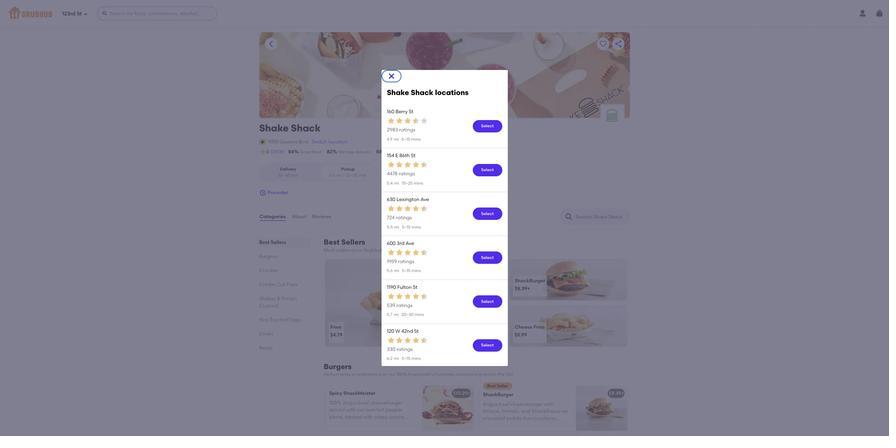Task type: describe. For each thing, give the bounding box(es) containing it.
lettuce,
[[483, 409, 501, 415]]

wheat,
[[539, 423, 555, 429]]

st right 86th
[[411, 153, 416, 159]]

blend,
[[330, 414, 344, 420]]

raised
[[456, 372, 469, 377]]

flat-top hot dogs
[[259, 317, 301, 323]]

shake shack
[[259, 122, 321, 134]]

4.9
[[387, 137, 393, 142]]

locations
[[435, 88, 469, 97]]

330
[[387, 347, 396, 353]]

select for 154 e 86th st
[[482, 168, 494, 172]]

hormones
[[331, 372, 351, 377]]

+ inside shackburger $8.39 +
[[528, 286, 530, 292]]

lexington
[[397, 197, 420, 203]]

chicken tab
[[259, 267, 308, 274]]

+ for $8.39 +
[[622, 391, 625, 397]]

delivery
[[355, 150, 371, 155]]

•
[[343, 173, 345, 178]]

crinkle cut fries
[[259, 282, 297, 288]]

5–15 for 724 ratings
[[402, 225, 411, 230]]

fulton
[[398, 285, 412, 290]]

630
[[387, 197, 396, 203]]

5.5 mi 5–15 mins
[[387, 225, 421, 230]]

preorder button
[[259, 187, 288, 199]]

e
[[396, 153, 399, 159]]

burgers tab
[[259, 253, 308, 260]]

1 horizontal spatial 20–30
[[402, 313, 414, 317]]

$8.39 +
[[609, 391, 625, 397]]

categories
[[260, 214, 286, 220]]

pepper
[[386, 407, 403, 413]]

shacksauce.
[[330, 428, 360, 434]]

burgers for burgers no hormones or antibiotics ever, our 100% angus beef is humanely raised and grazed in the usa
[[324, 363, 352, 371]]

good
[[300, 150, 311, 155]]

grubhub
[[363, 248, 384, 253]]

shacksauce
[[532, 409, 561, 415]]

shackburger for shackburger
[[483, 392, 514, 398]]

good food
[[300, 150, 322, 155]]

100% inside burgers no hormones or antibiotics ever, our 100% angus beef is humanely raised and grazed in the usa
[[397, 372, 407, 377]]

top
[[270, 317, 278, 323]]

shake shack logo image
[[601, 104, 625, 128]]

mins for 724 ratings
[[412, 225, 421, 230]]

pickup 2.6 mi • 20–30 min
[[330, 167, 367, 178]]

spicy shackmeister
[[330, 391, 376, 397]]

mi for 1190
[[394, 313, 399, 317]]

mins for 539 ratings
[[415, 313, 424, 317]]

1 horizontal spatial $8.39
[[609, 391, 622, 397]]

123rd st
[[62, 11, 82, 17]]

and inside burgers no hormones or antibiotics ever, our 100% angus beef is humanely raised and grazed in the usa
[[470, 372, 478, 377]]

mi inside pickup 2.6 mi • 20–30 min
[[337, 173, 342, 178]]

154
[[387, 153, 395, 159]]

st right berry
[[409, 109, 414, 115]]

share icon image
[[615, 40, 623, 48]]

160 berry st
[[387, 109, 414, 115]]

select button for 600 3rd ave
[[473, 252, 503, 264]]

chicken
[[259, 268, 279, 274]]

100% inside 100% angus beef cheeseburger spiced with our own hot pepper blend, topped with crispy onions, chopped cherry peppers and shacksauce.
[[330, 400, 342, 406]]

sellers for best sellers most ordered on grubhub
[[342, 238, 366, 247]]

crinkle cut fries tab
[[259, 281, 308, 288]]

9015 queens blvd button
[[268, 138, 309, 146]]

preorder
[[268, 190, 288, 196]]

$8.39 inside shackburger $8.39 +
[[515, 286, 528, 292]]

120 w 42nd st
[[387, 329, 419, 334]]

2.6
[[330, 173, 336, 178]]

fries inside tab
[[287, 282, 297, 288]]

mi for 160
[[394, 137, 399, 142]]

ratings for 724 ratings
[[396, 215, 412, 221]]

best for best seller
[[487, 384, 496, 389]]

30–45
[[278, 173, 290, 178]]

3rd
[[397, 241, 405, 247]]

main navigation navigation
[[0, 0, 890, 27]]

mins for 2983 ratings
[[412, 137, 421, 142]]

$10.29 +
[[454, 391, 471, 397]]

ratings for 4478 ratings
[[399, 171, 415, 177]]

123rd
[[62, 11, 76, 17]]

correct order
[[388, 150, 415, 155]]

and inside 100% angus beef cheeseburger spiced with our own hot pepper blend, topped with crispy onions, chopped cherry peppers and shacksauce.
[[388, 421, 398, 427]]

84
[[288, 149, 294, 155]]

select button for 154 e 86th st
[[473, 164, 503, 176]]

soy,
[[529, 423, 538, 429]]

9015
[[268, 139, 278, 145]]

5–15 for 1959 ratings
[[402, 269, 411, 274]]

4.9 mi 5–15 mins
[[387, 137, 421, 142]]

mi for 154
[[394, 181, 399, 186]]

correct
[[388, 150, 404, 155]]

9015 queens blvd
[[268, 139, 309, 145]]

beef inside angus beef cheeseburger with lettuce, tomato, and shacksauce on a toasted potato bun (contains sesame, eggs, milk, soy, wheat, and gluten)
[[499, 402, 510, 408]]

about
[[292, 214, 307, 220]]

beef inside 100% angus beef cheeseburger spiced with our own hot pepper blend, topped with crispy onions, chopped cherry peppers and shacksauce.
[[359, 400, 369, 406]]

own
[[366, 407, 376, 413]]

order
[[405, 150, 415, 155]]

spicy
[[330, 391, 342, 397]]

100% angus beef cheeseburger spiced with our own hot pepper blend, topped with crispy onions, chopped cherry peppers and shacksauce.
[[330, 400, 406, 434]]

st right 42nd on the left of the page
[[414, 329, 419, 334]]

1190 fulton st
[[387, 285, 418, 290]]

ratings for 1959 ratings
[[398, 259, 415, 265]]

reviews button
[[312, 205, 332, 229]]

berry
[[396, 109, 408, 115]]

the
[[498, 372, 505, 377]]

+ for $10.29 +
[[468, 391, 471, 397]]

eggs,
[[504, 423, 516, 429]]

angus inside burgers no hormones or antibiotics ever, our 100% angus beef is humanely raised and grazed in the usa
[[408, 372, 421, 377]]

5.6
[[387, 269, 393, 274]]

select for 630 lexington ave
[[482, 211, 494, 216]]

5.6 mi 5–15 mins
[[387, 269, 421, 274]]

82
[[327, 149, 333, 155]]

is
[[432, 372, 435, 377]]

our for 100%
[[357, 407, 365, 413]]

time
[[346, 150, 354, 155]]

search icon image
[[565, 213, 573, 221]]

fries inside cheese fries $5.99
[[534, 324, 545, 330]]

crispy
[[374, 414, 388, 420]]

st inside main navigation 'navigation'
[[77, 11, 82, 17]]

onions,
[[389, 414, 406, 420]]

fries inside "fries $4.79"
[[331, 324, 342, 330]]

antibiotics
[[357, 372, 378, 377]]

shakes & frozen custard tab
[[259, 295, 308, 310]]

select button for 120 w 42nd st
[[473, 340, 503, 352]]

select for 600 3rd ave
[[482, 255, 494, 260]]

160
[[387, 109, 395, 115]]

&
[[277, 296, 281, 302]]

select button for 160 berry st
[[473, 120, 503, 132]]

20–30 inside pickup 2.6 mi • 20–30 min
[[346, 173, 358, 178]]

330 ratings
[[387, 347, 413, 353]]

1190
[[387, 285, 396, 290]]

pickup
[[341, 167, 355, 172]]

delivery
[[280, 167, 297, 172]]

mi for 120
[[394, 357, 399, 361]]

4478 ratings
[[387, 171, 415, 177]]

mi for 630
[[395, 225, 399, 230]]

0 horizontal spatial with
[[346, 407, 356, 413]]

154 e 86th st
[[387, 153, 416, 159]]

select for 120 w 42nd st
[[482, 343, 494, 348]]

$5.99
[[515, 333, 527, 338]]

humanely
[[436, 372, 455, 377]]

ratings for 539 ratings
[[397, 303, 413, 309]]

fries $4.79
[[331, 324, 343, 338]]

flat-
[[259, 317, 270, 323]]

retail
[[259, 346, 273, 351]]



Task type: vqa. For each thing, say whether or not it's contained in the screenshot.


Task type: locate. For each thing, give the bounding box(es) containing it.
mi right the 4.9
[[394, 137, 399, 142]]

0 horizontal spatial svg image
[[83, 12, 87, 16]]

0 horizontal spatial best
[[259, 240, 270, 246]]

1 horizontal spatial min
[[359, 173, 367, 178]]

mins down 1959 ratings
[[412, 269, 421, 274]]

600 3rd ave
[[387, 241, 414, 247]]

reviews
[[312, 214, 331, 220]]

1 vertical spatial 20–30
[[402, 313, 414, 317]]

1 vertical spatial on
[[562, 409, 568, 415]]

shake up the 9015 in the top left of the page
[[259, 122, 289, 134]]

in
[[494, 372, 497, 377]]

0 horizontal spatial shake
[[259, 122, 289, 134]]

shackburger
[[515, 278, 546, 284], [483, 392, 514, 398]]

5 select button from the top
[[473, 296, 503, 308]]

5.4 mi 15–25 mins
[[387, 181, 424, 186]]

best seller
[[487, 384, 509, 389]]

food
[[312, 150, 322, 155]]

mi right the 6.2
[[394, 357, 399, 361]]

0 horizontal spatial shack
[[291, 122, 321, 134]]

shack for shake shack
[[291, 122, 321, 134]]

5.5
[[387, 225, 393, 230]]

0 horizontal spatial burgers
[[259, 254, 277, 260]]

0 horizontal spatial cheeseburger
[[370, 400, 403, 406]]

5 select from the top
[[482, 299, 494, 304]]

shake for shake shack locations
[[387, 88, 409, 97]]

0 vertical spatial ave
[[421, 197, 429, 203]]

sellers inside the best sellers most ordered on grubhub
[[342, 238, 366, 247]]

queens
[[280, 139, 298, 145]]

save this restaurant image
[[599, 40, 608, 48]]

best sellers tab
[[259, 239, 308, 246]]

mi right 5.5
[[395, 225, 399, 230]]

1 vertical spatial 100%
[[330, 400, 342, 406]]

custard
[[259, 303, 278, 309]]

cheeseburger up 'hot'
[[370, 400, 403, 406]]

mins up order
[[412, 137, 421, 142]]

angus down spicy shackmeister
[[343, 400, 357, 406]]

caret left icon image
[[267, 40, 275, 48]]

5–15 down 330 ratings
[[402, 357, 411, 361]]

on inside angus beef cheeseburger with lettuce, tomato, and shacksauce on a toasted potato bun (contains sesame, eggs, milk, soy, wheat, and gluten)
[[562, 409, 568, 415]]

svg image
[[876, 9, 884, 18], [102, 11, 107, 16], [259, 190, 266, 196]]

cheeseburger
[[370, 400, 403, 406], [511, 402, 543, 408]]

0 horizontal spatial 100%
[[330, 400, 342, 406]]

our inside 100% angus beef cheeseburger spiced with our own hot pepper blend, topped with crispy onions, chopped cherry peppers and shacksauce.
[[357, 407, 365, 413]]

shake shack locations
[[387, 88, 469, 97]]

potato
[[507, 416, 523, 422]]

and down onions,
[[388, 421, 398, 427]]

our
[[389, 372, 396, 377], [357, 407, 365, 413]]

mins for 330 ratings
[[412, 357, 421, 361]]

5–15 for 330 ratings
[[402, 357, 411, 361]]

or
[[352, 372, 356, 377]]

1 horizontal spatial ave
[[421, 197, 429, 203]]

0 horizontal spatial angus
[[343, 400, 357, 406]]

1 horizontal spatial 100%
[[397, 372, 407, 377]]

cherry
[[352, 421, 367, 427]]

5.7 mi 20–30 mins
[[387, 313, 424, 317]]

fries right the cut at bottom
[[287, 282, 297, 288]]

2 horizontal spatial beef
[[499, 402, 510, 408]]

tomato,
[[502, 409, 521, 415]]

15–25
[[402, 181, 413, 186]]

0 horizontal spatial ave
[[406, 241, 414, 247]]

fries right cheese
[[534, 324, 545, 330]]

2 select from the top
[[482, 168, 494, 172]]

ave for 600 3rd ave
[[406, 241, 414, 247]]

0 vertical spatial burgers
[[259, 254, 277, 260]]

mi right 5.4
[[394, 181, 399, 186]]

select for 160 berry st
[[482, 124, 494, 128]]

svg image inside preorder button
[[259, 190, 266, 196]]

3 select button from the top
[[473, 208, 503, 220]]

with down own
[[364, 414, 373, 420]]

spiced
[[330, 407, 345, 413]]

sellers up burgers tab
[[271, 240, 286, 246]]

cheese
[[515, 324, 533, 330]]

svg image inside main navigation 'navigation'
[[83, 12, 87, 16]]

1 horizontal spatial sellers
[[342, 238, 366, 247]]

st right the fulton
[[413, 285, 418, 290]]

angus up lettuce,
[[483, 402, 498, 408]]

sellers for best sellers
[[271, 240, 286, 246]]

0 horizontal spatial 20–30
[[346, 173, 358, 178]]

1 vertical spatial shake
[[259, 122, 289, 134]]

1 horizontal spatial angus
[[408, 372, 421, 377]]

2 horizontal spatial svg image
[[876, 9, 884, 18]]

mins for 4478 ratings
[[414, 181, 424, 186]]

burgers
[[259, 254, 277, 260], [324, 363, 352, 371]]

100% down 6.2 mi 5–15 mins
[[397, 372, 407, 377]]

1 vertical spatial ave
[[406, 241, 414, 247]]

2 min from the left
[[359, 173, 367, 178]]

600
[[387, 241, 396, 247]]

categories button
[[259, 205, 286, 229]]

blvd
[[299, 139, 309, 145]]

shake for shake shack
[[259, 122, 289, 134]]

on
[[356, 248, 362, 253], [562, 409, 568, 415]]

0 vertical spatial shake
[[387, 88, 409, 97]]

on time delivery
[[339, 150, 371, 155]]

6 select from the top
[[482, 343, 494, 348]]

0 horizontal spatial svg image
[[102, 11, 107, 16]]

ratings for 330 ratings
[[397, 347, 413, 353]]

and up bun
[[522, 409, 531, 415]]

mi right 5.7
[[394, 313, 399, 317]]

min inside pickup 2.6 mi • 20–30 min
[[359, 173, 367, 178]]

our inside burgers no hormones or antibiotics ever, our 100% angus beef is humanely raised and grazed in the usa
[[389, 372, 396, 377]]

1 vertical spatial shackburger
[[483, 392, 514, 398]]

724 ratings
[[387, 215, 412, 221]]

mins up burgers no hormones or antibiotics ever, our 100% angus beef is humanely raised and grazed in the usa
[[412, 357, 421, 361]]

burgers inside burgers no hormones or antibiotics ever, our 100% angus beef is humanely raised and grazed in the usa
[[324, 363, 352, 371]]

burgers for burgers
[[259, 254, 277, 260]]

best up "most" at the bottom left of page
[[324, 238, 340, 247]]

beef inside burgers no hormones or antibiotics ever, our 100% angus beef is humanely raised and grazed in the usa
[[422, 372, 431, 377]]

0 vertical spatial shackburger
[[515, 278, 546, 284]]

with up topped
[[346, 407, 356, 413]]

1 horizontal spatial on
[[562, 409, 568, 415]]

5–15 down 2983 ratings
[[402, 137, 411, 142]]

3 select from the top
[[482, 211, 494, 216]]

ave right 3rd
[[406, 241, 414, 247]]

best sellers most ordered on grubhub
[[324, 238, 384, 253]]

mi right 5.6
[[394, 269, 399, 274]]

0 horizontal spatial shackburger
[[483, 392, 514, 398]]

100% up spiced
[[330, 400, 342, 406]]

2 horizontal spatial +
[[622, 391, 625, 397]]

ratings up the 15–25
[[399, 171, 415, 177]]

option group
[[259, 164, 377, 181]]

sesame,
[[483, 423, 503, 429]]

sellers up ordered on the bottom of page
[[342, 238, 366, 247]]

shakes & frozen custard
[[259, 296, 297, 309]]

1 horizontal spatial our
[[389, 372, 396, 377]]

shack
[[411, 88, 434, 97], [291, 122, 321, 134]]

spicy shackmeister image
[[422, 386, 474, 431]]

0 vertical spatial 20–30
[[346, 173, 358, 178]]

dogs
[[289, 317, 301, 323]]

grazed
[[479, 372, 493, 377]]

6.2 mi 5–15 mins
[[387, 357, 421, 361]]

beef
[[422, 372, 431, 377], [359, 400, 369, 406], [499, 402, 510, 408]]

0 horizontal spatial beef
[[359, 400, 369, 406]]

ratings up 5.5 mi 5–15 mins
[[396, 215, 412, 221]]

0 vertical spatial shack
[[411, 88, 434, 97]]

ordered
[[336, 248, 355, 253]]

best inside tab
[[259, 240, 270, 246]]

shackburger $8.39 +
[[515, 278, 546, 292]]

6.2
[[387, 357, 393, 361]]

mi left • at the top left of the page
[[337, 173, 342, 178]]

ratings up 5.7 mi 20–30 mins
[[397, 303, 413, 309]]

1 vertical spatial burgers
[[324, 363, 352, 371]]

0 vertical spatial $8.39
[[515, 286, 528, 292]]

1 horizontal spatial shake
[[387, 88, 409, 97]]

mins right the 15–25
[[414, 181, 424, 186]]

drinks tab
[[259, 331, 308, 338]]

2 select button from the top
[[473, 164, 503, 176]]

best for best sellers most ordered on grubhub
[[324, 238, 340, 247]]

1 horizontal spatial svg image
[[259, 190, 266, 196]]

our for burgers
[[389, 372, 396, 377]]

best for best sellers
[[259, 240, 270, 246]]

shackburger image
[[576, 386, 628, 431]]

cheeseburger up bun
[[511, 402, 543, 408]]

cheeseburger inside 100% angus beef cheeseburger spiced with our own hot pepper blend, topped with crispy onions, chopped cherry peppers and shacksauce.
[[370, 400, 403, 406]]

ratings up the 4.9 mi 5–15 mins
[[399, 127, 416, 133]]

min down delivery
[[291, 173, 299, 178]]

mins down 724 ratings
[[412, 225, 421, 230]]

0 vertical spatial svg image
[[83, 12, 87, 16]]

st
[[77, 11, 82, 17], [409, 109, 414, 115], [411, 153, 416, 159], [413, 285, 418, 290], [414, 329, 419, 334]]

toasted
[[488, 416, 506, 422]]

angus left is on the bottom left of page
[[408, 372, 421, 377]]

on inside the best sellers most ordered on grubhub
[[356, 248, 362, 253]]

0 horizontal spatial min
[[291, 173, 299, 178]]

burgers up hormones
[[324, 363, 352, 371]]

mins
[[412, 137, 421, 142], [414, 181, 424, 186], [412, 225, 421, 230], [412, 269, 421, 274], [415, 313, 424, 317], [412, 357, 421, 361]]

1 vertical spatial svg image
[[388, 72, 396, 80]]

fries
[[287, 282, 297, 288], [331, 324, 342, 330], [534, 324, 545, 330]]

ave
[[421, 197, 429, 203], [406, 241, 414, 247]]

mins up 120 w 42nd st
[[415, 313, 424, 317]]

1 horizontal spatial best
[[324, 238, 340, 247]]

ratings up the 5.6 mi 5–15 mins
[[398, 259, 415, 265]]

ratings up 6.2 mi 5–15 mins
[[397, 347, 413, 353]]

1 horizontal spatial svg image
[[388, 72, 396, 80]]

4478
[[387, 171, 398, 177]]

hot
[[377, 407, 385, 413]]

flat-top hot dogs tab
[[259, 317, 308, 324]]

option group containing delivery 30–45 min
[[259, 164, 377, 181]]

min right • at the top left of the page
[[359, 173, 367, 178]]

20–30 down "pickup"
[[346, 173, 358, 178]]

best up burgers tab
[[259, 240, 270, 246]]

best left seller on the right of page
[[487, 384, 496, 389]]

star icon image
[[387, 117, 395, 125], [395, 117, 404, 125], [404, 117, 412, 125], [412, 117, 420, 125], [412, 117, 420, 125], [420, 117, 428, 125], [259, 149, 266, 156], [387, 161, 395, 169], [395, 161, 404, 169], [404, 161, 412, 169], [412, 161, 420, 169], [420, 161, 428, 169], [420, 161, 428, 169], [387, 205, 395, 213], [395, 205, 404, 213], [404, 205, 412, 213], [412, 205, 420, 213], [420, 205, 428, 213], [420, 205, 428, 213], [387, 249, 395, 257], [395, 249, 404, 257], [404, 249, 412, 257], [412, 249, 420, 257], [420, 249, 428, 257], [420, 249, 428, 257], [387, 293, 395, 301], [395, 293, 404, 301], [404, 293, 412, 301], [412, 293, 420, 301], [420, 293, 428, 301], [420, 293, 428, 301], [387, 337, 395, 345], [395, 337, 404, 345], [404, 337, 412, 345], [412, 337, 420, 345], [420, 337, 428, 345], [420, 337, 428, 345]]

fries up $4.79
[[331, 324, 342, 330]]

drinks
[[259, 331, 274, 337]]

w
[[396, 329, 401, 334]]

0 horizontal spatial fries
[[287, 282, 297, 288]]

shack for shake shack locations
[[411, 88, 434, 97]]

1 horizontal spatial fries
[[331, 324, 342, 330]]

shackburger for shackburger $8.39 +
[[515, 278, 546, 284]]

with
[[544, 402, 554, 408], [346, 407, 356, 413], [364, 414, 373, 420]]

(contains
[[534, 416, 556, 422]]

beef left is on the bottom left of page
[[422, 372, 431, 377]]

1 horizontal spatial shack
[[411, 88, 434, 97]]

on right shacksauce
[[562, 409, 568, 415]]

subscription pass image
[[259, 139, 266, 145]]

svg image
[[83, 12, 87, 16], [388, 72, 396, 80]]

shack up 160 berry st
[[411, 88, 434, 97]]

select for 1190 fulton st
[[482, 299, 494, 304]]

Search Shake Shack search field
[[575, 214, 628, 220]]

4 select button from the top
[[473, 252, 503, 264]]

cheeseburger inside angus beef cheeseburger with lettuce, tomato, and shacksauce on a toasted potato bun (contains sesame, eggs, milk, soy, wheat, and gluten)
[[511, 402, 543, 408]]

100%
[[397, 372, 407, 377], [330, 400, 342, 406]]

burgers up 'chicken'
[[259, 254, 277, 260]]

location
[[329, 139, 348, 145]]

shake up 160 berry st
[[387, 88, 409, 97]]

6 select button from the top
[[473, 340, 503, 352]]

frozen
[[282, 296, 297, 302]]

min inside "delivery 30–45 min"
[[291, 173, 299, 178]]

chopped
[[330, 421, 351, 427]]

st right "123rd"
[[77, 11, 82, 17]]

topped
[[345, 414, 362, 420]]

0 vertical spatial our
[[389, 372, 396, 377]]

select
[[482, 124, 494, 128], [482, 168, 494, 172], [482, 211, 494, 216], [482, 255, 494, 260], [482, 299, 494, 304], [482, 343, 494, 348]]

our left own
[[357, 407, 365, 413]]

5–15 for 2983 ratings
[[402, 137, 411, 142]]

0 horizontal spatial our
[[357, 407, 365, 413]]

select button for 630 lexington ave
[[473, 208, 503, 220]]

1 horizontal spatial burgers
[[324, 363, 352, 371]]

0 horizontal spatial $8.39
[[515, 286, 528, 292]]

shakes
[[259, 296, 276, 302]]

0 horizontal spatial +
[[468, 391, 471, 397]]

best inside the best sellers most ordered on grubhub
[[324, 238, 340, 247]]

mi
[[394, 137, 399, 142], [337, 173, 342, 178], [394, 181, 399, 186], [395, 225, 399, 230], [394, 269, 399, 274], [394, 313, 399, 317], [394, 357, 399, 361]]

shack up blvd
[[291, 122, 321, 134]]

1 horizontal spatial +
[[528, 286, 530, 292]]

4
[[266, 149, 269, 155]]

1 horizontal spatial shackburger
[[515, 278, 546, 284]]

1 vertical spatial our
[[357, 407, 365, 413]]

mi for 600
[[394, 269, 399, 274]]

burgers no hormones or antibiotics ever, our 100% angus beef is humanely raised and grazed in the usa
[[324, 363, 514, 377]]

2 horizontal spatial best
[[487, 384, 496, 389]]

ratings for 2983 ratings
[[399, 127, 416, 133]]

0 horizontal spatial sellers
[[271, 240, 286, 246]]

5–15 down 1959 ratings
[[402, 269, 411, 274]]

2 horizontal spatial angus
[[483, 402, 498, 408]]

539
[[387, 303, 396, 309]]

with inside angus beef cheeseburger with lettuce, tomato, and shacksauce on a toasted potato bun (contains sesame, eggs, milk, soy, wheat, and gluten)
[[544, 402, 554, 408]]

1 horizontal spatial beef
[[422, 372, 431, 377]]

2 horizontal spatial with
[[544, 402, 554, 408]]

0 horizontal spatial on
[[356, 248, 362, 253]]

beef up the tomato,
[[499, 402, 510, 408]]

+
[[528, 286, 530, 292], [468, 391, 471, 397], [622, 391, 625, 397]]

1959 ratings
[[387, 259, 415, 265]]

1 select from the top
[[482, 124, 494, 128]]

our right ever,
[[389, 372, 396, 377]]

2 horizontal spatial fries
[[534, 324, 545, 330]]

20–30 down 539 ratings
[[402, 313, 414, 317]]

select button
[[473, 120, 503, 132], [473, 164, 503, 176], [473, 208, 503, 220], [473, 252, 503, 264], [473, 296, 503, 308], [473, 340, 503, 352]]

with up shacksauce
[[544, 402, 554, 408]]

1 min from the left
[[291, 173, 299, 178]]

1 horizontal spatial with
[[364, 414, 373, 420]]

sellers inside tab
[[271, 240, 286, 246]]

1 horizontal spatial cheeseburger
[[511, 402, 543, 408]]

most
[[324, 248, 335, 253]]

seller
[[497, 384, 509, 389]]

42nd
[[402, 329, 413, 334]]

angus inside angus beef cheeseburger with lettuce, tomato, and shacksauce on a toasted potato bun (contains sesame, eggs, milk, soy, wheat, and gluten)
[[483, 402, 498, 408]]

724
[[387, 215, 395, 221]]

5.4
[[387, 181, 393, 186]]

1 vertical spatial $8.39
[[609, 391, 622, 397]]

burgers inside tab
[[259, 254, 277, 260]]

ave right lexington
[[421, 197, 429, 203]]

bun
[[524, 416, 533, 422]]

0 vertical spatial on
[[356, 248, 362, 253]]

and right wheat,
[[556, 423, 566, 429]]

peppers
[[368, 421, 387, 427]]

86th
[[400, 153, 410, 159]]

0 vertical spatial 100%
[[397, 372, 407, 377]]

(2476)
[[270, 149, 284, 155]]

crinkle
[[259, 282, 276, 288]]

mins for 1959 ratings
[[412, 269, 421, 274]]

and right the raised
[[470, 372, 478, 377]]

4 select from the top
[[482, 255, 494, 260]]

1 vertical spatial shack
[[291, 122, 321, 134]]

1 select button from the top
[[473, 120, 503, 132]]

select button for 1190 fulton st
[[473, 296, 503, 308]]

5–15 down 724 ratings
[[402, 225, 411, 230]]

angus inside 100% angus beef cheeseburger spiced with our own hot pepper blend, topped with crispy onions, chopped cherry peppers and shacksauce.
[[343, 400, 357, 406]]

on right ordered on the bottom of page
[[356, 248, 362, 253]]

beef up own
[[359, 400, 369, 406]]

retail tab
[[259, 345, 308, 352]]

ave for 630 lexington ave
[[421, 197, 429, 203]]



